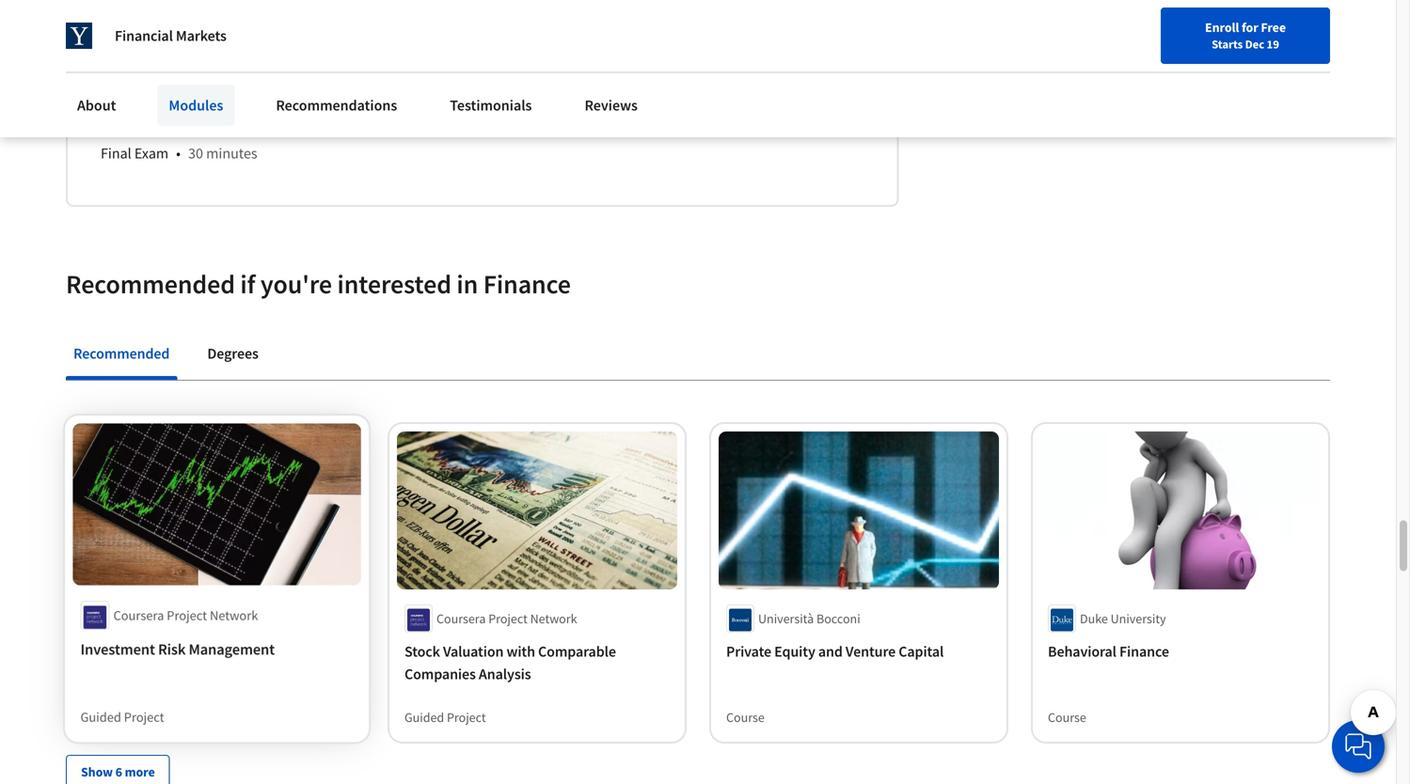 Task type: describe. For each thing, give the bounding box(es) containing it.
modules link
[[157, 85, 235, 126]]

• down lesson #17 quiz • 30 minutes
[[209, 107, 213, 125]]

financial
[[115, 26, 173, 45]]

capital
[[899, 642, 944, 661]]

recommendation tabs tab list
[[66, 331, 1330, 380]]

testimonials link
[[439, 85, 543, 126]]

course for behavioral finance
[[1048, 709, 1086, 726]]

minutes down lesson #18 quiz • 30 minutes
[[206, 144, 257, 163]]

risk
[[158, 640, 186, 660]]

network for with
[[530, 610, 577, 627]]

behavioral finance link
[[1048, 640, 1313, 663]]

coursera for valuation
[[436, 610, 486, 627]]

guided for stock valuation with comparable companies analysis
[[404, 709, 444, 726]]

guided for investment risk management
[[80, 709, 121, 726]]

quiz for lesson #18 quiz
[[173, 107, 201, 125]]

30 for lesson #18 quiz
[[221, 107, 236, 125]]

coursera project network for management
[[113, 607, 258, 625]]

in
[[457, 268, 478, 301]]

stock
[[404, 642, 440, 661]]

minutes down '• total 90 minutes'
[[239, 69, 290, 88]]

final
[[101, 144, 131, 163]]

lesson #18 quiz • 30 minutes
[[101, 107, 290, 125]]

investment risk management link
[[80, 638, 354, 662]]

private equity and venture capital
[[726, 642, 944, 661]]

#17
[[147, 69, 170, 88]]

university
[[1111, 610, 1166, 627]]

comparable
[[538, 642, 616, 661]]

investment risk management
[[80, 640, 275, 660]]

final exam • 30 minutes
[[101, 144, 257, 163]]

behavioral
[[1048, 642, 1116, 661]]

recommended for recommended if you're interested in finance
[[66, 268, 235, 301]]

about
[[77, 96, 116, 115]]

investment
[[80, 640, 155, 660]]

show 6 more
[[81, 764, 155, 781]]

2 vertical spatial 30
[[188, 144, 203, 163]]

30 for lesson #17 quiz
[[221, 69, 236, 88]]

90
[[243, 31, 258, 50]]

quizzes
[[141, 31, 189, 50]]

stock valuation with comparable companies analysis link
[[404, 640, 670, 686]]

project up more
[[124, 709, 164, 726]]

behavioral finance
[[1048, 642, 1169, 661]]

project down companies
[[447, 709, 486, 726]]

show 6 more button
[[66, 755, 170, 785]]

recommendations link
[[265, 85, 408, 126]]

yale university image
[[66, 23, 92, 49]]

guided project for investment
[[80, 709, 164, 726]]

enroll for free starts dec 19
[[1205, 19, 1286, 52]]

and
[[818, 642, 843, 661]]

coursera image
[[23, 15, 142, 45]]

recommendations
[[276, 96, 397, 115]]

minutes right the 90
[[261, 31, 313, 50]]

recommended for recommended
[[73, 344, 170, 363]]

quiz for lesson #17 quiz
[[173, 69, 201, 88]]

testimonials
[[450, 96, 532, 115]]

coursera project network for with
[[436, 610, 577, 627]]

3
[[131, 31, 138, 50]]

duke
[[1080, 610, 1108, 627]]

if
[[240, 268, 255, 301]]

6
[[115, 764, 122, 781]]

private
[[726, 642, 771, 661]]



Task type: vqa. For each thing, say whether or not it's contained in the screenshot.
Modules
yes



Task type: locate. For each thing, give the bounding box(es) containing it.
2 quiz from the top
[[173, 107, 201, 125]]

0 vertical spatial 30
[[221, 69, 236, 88]]

coursera for risk
[[113, 607, 164, 625]]

0 vertical spatial finance
[[483, 268, 571, 301]]

2 guided project from the left
[[404, 709, 486, 726]]

2 lesson from the top
[[101, 107, 144, 125]]

stock valuation with comparable companies analysis
[[404, 642, 616, 684]]

minutes right modules
[[239, 107, 290, 125]]

finance right the in
[[483, 268, 571, 301]]

1 lesson from the top
[[101, 69, 144, 88]]

guided
[[80, 709, 121, 726], [404, 709, 444, 726]]

show notifications image
[[1142, 24, 1165, 46]]

menu item
[[1001, 19, 1122, 80]]

guided project up show 6 more button
[[80, 709, 164, 726]]

interested
[[337, 268, 451, 301]]

financial markets
[[115, 26, 227, 45]]

0 horizontal spatial coursera project network
[[113, 607, 258, 625]]

degrees
[[207, 344, 259, 363]]

1 guided project from the left
[[80, 709, 164, 726]]

recommended
[[66, 268, 235, 301], [73, 344, 170, 363]]

degrees button
[[200, 331, 266, 376]]

quiz right #18
[[173, 107, 201, 125]]

1 horizontal spatial network
[[530, 610, 577, 627]]

1 vertical spatial quiz
[[173, 107, 201, 125]]

• left the total
[[196, 31, 201, 50]]

management
[[189, 640, 275, 660]]

exam
[[134, 144, 169, 163]]

guided project down companies
[[404, 709, 486, 726]]

course down "private"
[[726, 709, 765, 726]]

reviews link
[[573, 85, 649, 126]]

project
[[167, 607, 207, 625], [488, 610, 528, 627], [124, 709, 164, 726], [447, 709, 486, 726]]

duke university
[[1080, 610, 1166, 627]]

dec
[[1245, 37, 1264, 52]]

network up management
[[210, 607, 258, 625]]

starts
[[1212, 37, 1243, 52]]

show
[[81, 764, 113, 781]]

finance inside 'collection' element
[[1119, 642, 1169, 661]]

1 horizontal spatial guided
[[404, 709, 444, 726]]

network up comparable
[[530, 610, 577, 627]]

1 vertical spatial lesson
[[101, 107, 144, 125]]

network
[[210, 607, 258, 625], [530, 610, 577, 627]]

modules
[[169, 96, 223, 115]]

finance down university
[[1119, 642, 1169, 661]]

30 down the total
[[221, 69, 236, 88]]

network for management
[[210, 607, 258, 625]]

1 horizontal spatial coursera project network
[[436, 610, 577, 627]]

guided down companies
[[404, 709, 444, 726]]

0 horizontal spatial coursera
[[113, 607, 164, 625]]

1 horizontal spatial guided project
[[404, 709, 486, 726]]

quiz right #17
[[173, 69, 201, 88]]

project up with
[[488, 610, 528, 627]]

•
[[196, 31, 201, 50], [209, 69, 213, 88], [209, 107, 213, 125], [176, 144, 181, 163]]

venture
[[846, 642, 896, 661]]

total
[[209, 31, 240, 50]]

lesson for lesson #18 quiz
[[101, 107, 144, 125]]

valuation
[[443, 642, 504, 661]]

3 quizzes
[[131, 31, 189, 50]]

1 guided from the left
[[80, 709, 121, 726]]

lesson
[[101, 69, 144, 88], [101, 107, 144, 125]]

recommended inside button
[[73, 344, 170, 363]]

30 down lesson #18 quiz • 30 minutes
[[188, 144, 203, 163]]

recommended if you're interested in finance
[[66, 268, 571, 301]]

coursera
[[113, 607, 164, 625], [436, 610, 486, 627]]

0 horizontal spatial course
[[726, 709, 765, 726]]

• up modules
[[209, 69, 213, 88]]

1 vertical spatial 30
[[221, 107, 236, 125]]

coursera up the investment
[[113, 607, 164, 625]]

chat with us image
[[1343, 732, 1373, 762]]

reviews
[[585, 96, 638, 115]]

lesson #17 quiz • 30 minutes
[[101, 69, 290, 88]]

companies
[[404, 665, 476, 684]]

more
[[125, 764, 155, 781]]

1 horizontal spatial coursera
[[436, 610, 486, 627]]

2 course from the left
[[1048, 709, 1086, 726]]

equity
[[774, 642, 815, 661]]

1 horizontal spatial course
[[1048, 709, 1086, 726]]

lesson for lesson #17 quiz
[[101, 69, 144, 88]]

with
[[507, 642, 535, 661]]

guided up show
[[80, 709, 121, 726]]

1 course from the left
[[726, 709, 765, 726]]

19
[[1267, 37, 1279, 52]]

lesson left #18
[[101, 107, 144, 125]]

markets
[[176, 26, 227, 45]]

0 vertical spatial quiz
[[173, 69, 201, 88]]

0 vertical spatial recommended
[[66, 268, 235, 301]]

30 down lesson #17 quiz • 30 minutes
[[221, 107, 236, 125]]

recommended button
[[66, 331, 177, 376]]

0 horizontal spatial finance
[[483, 268, 571, 301]]

course down behavioral
[[1048, 709, 1086, 726]]

coursera up valuation
[[436, 610, 486, 627]]

for
[[1242, 19, 1258, 36]]

• right 'exam'
[[176, 144, 181, 163]]

30
[[221, 69, 236, 88], [221, 107, 236, 125], [188, 144, 203, 163]]

about link
[[66, 85, 127, 126]]

0 horizontal spatial guided
[[80, 709, 121, 726]]

0 vertical spatial lesson
[[101, 69, 144, 88]]

course
[[726, 709, 765, 726], [1048, 709, 1086, 726]]

bocconi
[[816, 610, 860, 627]]

coursera project network up investment risk management
[[113, 607, 258, 625]]

guided project for stock
[[404, 709, 486, 726]]

project up investment risk management
[[167, 607, 207, 625]]

0 horizontal spatial guided project
[[80, 709, 164, 726]]

private equity and venture capital link
[[726, 640, 991, 663]]

you're
[[260, 268, 332, 301]]

guided project
[[80, 709, 164, 726], [404, 709, 486, 726]]

quiz
[[173, 69, 201, 88], [173, 107, 201, 125]]

• total 90 minutes
[[196, 31, 313, 50]]

1 vertical spatial recommended
[[73, 344, 170, 363]]

analysis
[[479, 665, 531, 684]]

enroll
[[1205, 19, 1239, 36]]

lesson left #17
[[101, 69, 144, 88]]

1 quiz from the top
[[173, 69, 201, 88]]

minutes
[[261, 31, 313, 50], [239, 69, 290, 88], [239, 107, 290, 125], [206, 144, 257, 163]]

università
[[758, 610, 814, 627]]

università bocconi
[[758, 610, 860, 627]]

finance
[[483, 268, 571, 301], [1119, 642, 1169, 661]]

collection element
[[55, 381, 1341, 785]]

coursera project network up with
[[436, 610, 577, 627]]

#18
[[147, 107, 170, 125]]

0 horizontal spatial network
[[210, 607, 258, 625]]

1 vertical spatial finance
[[1119, 642, 1169, 661]]

1 horizontal spatial finance
[[1119, 642, 1169, 661]]

2 guided from the left
[[404, 709, 444, 726]]

coursera project network
[[113, 607, 258, 625], [436, 610, 577, 627]]

course for private equity and venture capital
[[726, 709, 765, 726]]

free
[[1261, 19, 1286, 36]]



